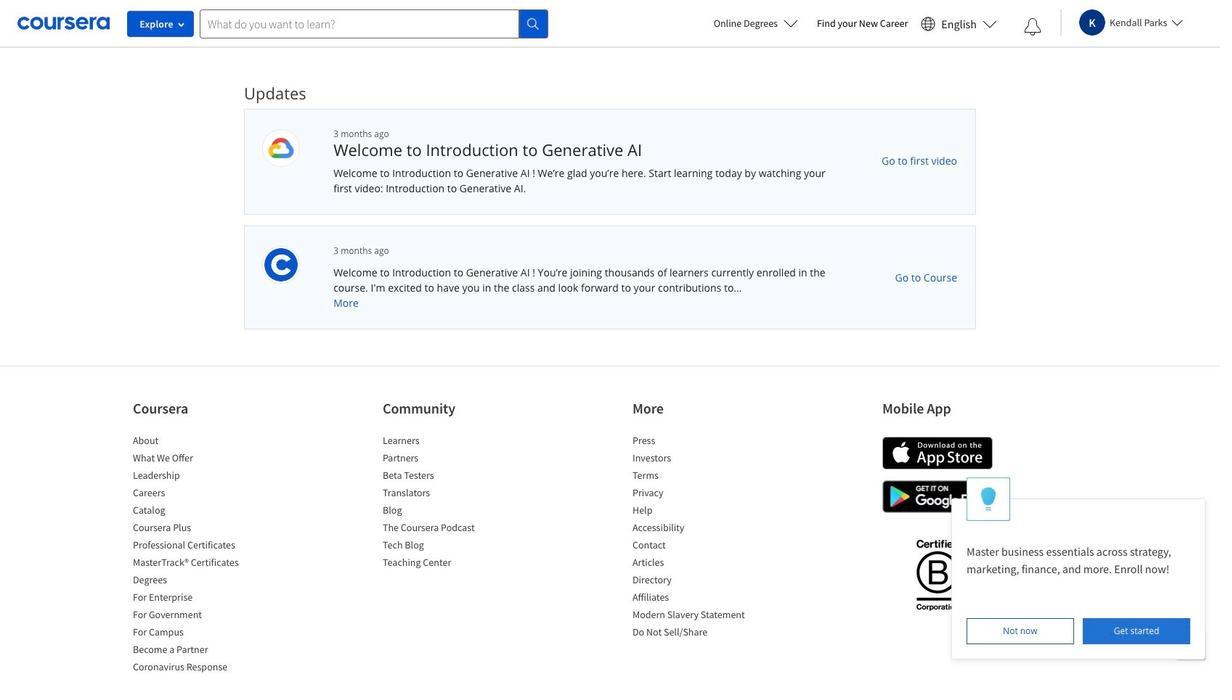 Task type: describe. For each thing, give the bounding box(es) containing it.
download on the app store image
[[882, 437, 993, 470]]

get it on google play image
[[882, 481, 993, 513]]

coursera image
[[17, 12, 110, 35]]

alice element
[[951, 478, 1206, 660]]

1 list from the left
[[133, 434, 256, 675]]



Task type: locate. For each thing, give the bounding box(es) containing it.
help center image
[[1182, 637, 1200, 654]]

2 horizontal spatial list
[[633, 434, 756, 643]]

What do you want to learn? text field
[[200, 9, 519, 38]]

lightbulb tip image
[[981, 487, 996, 512]]

0 horizontal spatial list
[[133, 434, 256, 675]]

logo of certified b corporation image
[[907, 532, 967, 619]]

list
[[133, 434, 256, 675], [383, 434, 506, 573], [633, 434, 756, 643]]

list item
[[133, 434, 256, 451], [383, 434, 506, 451], [633, 434, 756, 451], [133, 451, 256, 468], [383, 451, 506, 468], [633, 451, 756, 468], [133, 468, 256, 486], [383, 468, 506, 486], [633, 468, 756, 486], [133, 486, 256, 503], [383, 486, 506, 503], [633, 486, 756, 503], [133, 503, 256, 521], [383, 503, 506, 521], [633, 503, 756, 521], [133, 521, 256, 538], [383, 521, 506, 538], [633, 521, 756, 538], [133, 538, 256, 556], [383, 538, 506, 556], [633, 538, 756, 556], [133, 556, 256, 573], [383, 556, 506, 573], [633, 556, 756, 573], [133, 573, 256, 590], [633, 573, 756, 590], [133, 590, 256, 608], [633, 590, 756, 608], [133, 608, 256, 625], [633, 608, 756, 625], [133, 625, 256, 643], [633, 625, 756, 643], [133, 643, 256, 660], [133, 660, 256, 675]]

3 list from the left
[[633, 434, 756, 643]]

2 list from the left
[[383, 434, 506, 573]]

None search field
[[200, 9, 548, 38]]

1 horizontal spatial list
[[383, 434, 506, 573]]



Task type: vqa. For each thing, say whether or not it's contained in the screenshot.
pontificia universidad católica de chile magíster en salud pública global universidad no. 1 de latinoamérica (qs ranking 2023) at the left bottom of the page
no



